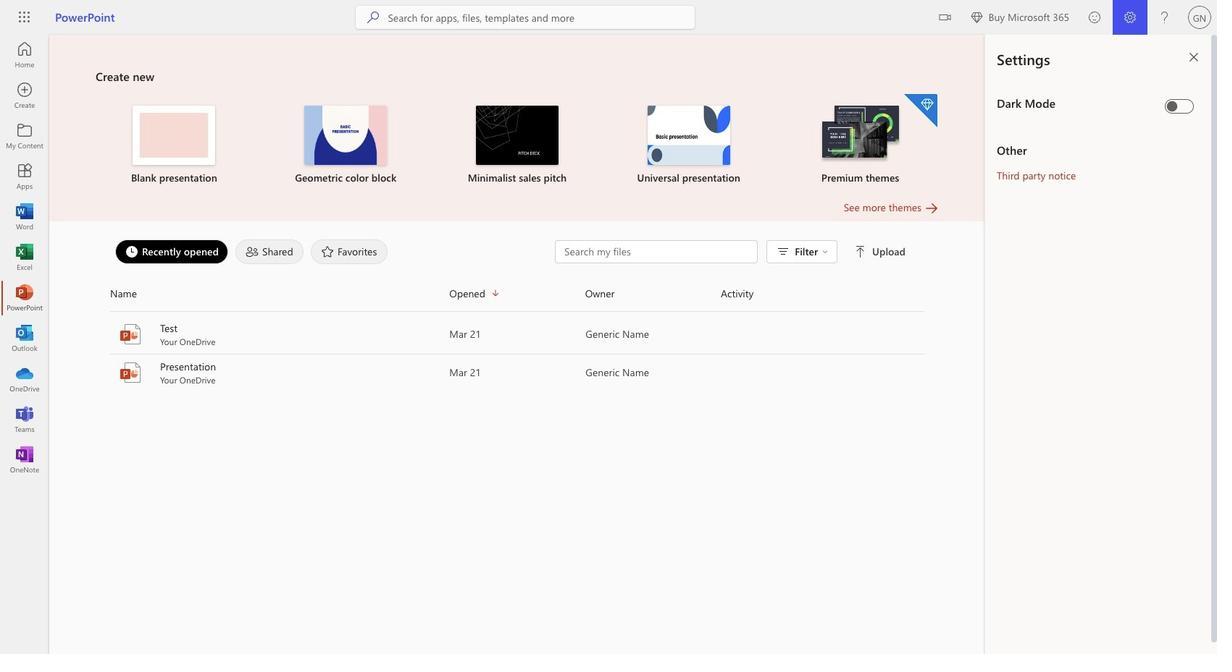 Task type: vqa. For each thing, say whether or not it's contained in the screenshot.
APPLICATION
yes



Task type: describe. For each thing, give the bounding box(es) containing it.
geometric color block element
[[269, 106, 423, 185]]

premium themes image
[[819, 106, 902, 164]]

gn image
[[1188, 6, 1211, 29]]

1 tab from the left
[[112, 240, 232, 264]]

activity, column 4 of 4 column header
[[721, 283, 924, 306]]

minimalist sales pitch element
[[440, 106, 594, 185]]

recently opened element
[[115, 240, 228, 264]]

Search box. Suggestions appear as you type. search field
[[388, 6, 695, 29]]

premium themes element
[[783, 94, 937, 185]]

Search my files text field
[[563, 245, 750, 259]]

3 tab from the left
[[307, 240, 392, 264]]

other element
[[997, 143, 1200, 159]]

name test cell
[[110, 322, 449, 348]]

geometric color block image
[[304, 106, 387, 165]]

minimalist sales pitch image
[[476, 106, 559, 165]]

my content image
[[17, 129, 32, 143]]

powerpoint image for name presentation cell
[[119, 362, 142, 385]]

2 region from the left
[[985, 35, 1217, 655]]

powerpoint image
[[17, 291, 32, 306]]

shared element
[[235, 240, 304, 264]]

blank presentation element
[[97, 106, 251, 185]]



Task type: locate. For each thing, give the bounding box(es) containing it.
tab
[[112, 240, 232, 264], [232, 240, 307, 264], [307, 240, 392, 264]]

0 vertical spatial powerpoint image
[[119, 323, 142, 346]]

region
[[942, 35, 1217, 655], [985, 35, 1217, 655]]

home image
[[17, 48, 32, 62]]

row
[[110, 283, 924, 312]]

dark mode element
[[997, 96, 1159, 112]]

premium templates diamond image
[[904, 94, 937, 128]]

universal presentation element
[[612, 106, 766, 185]]

1 powerpoint image from the top
[[119, 323, 142, 346]]

application
[[0, 35, 985, 655]]

name presentation cell
[[110, 360, 449, 386]]

onedrive image
[[17, 372, 32, 387]]

main content
[[49, 35, 985, 393]]

onenote image
[[17, 454, 32, 468]]

universal presentation image
[[648, 106, 730, 165]]

word image
[[17, 210, 32, 225]]

list
[[96, 93, 939, 200]]

powerpoint image
[[119, 323, 142, 346], [119, 362, 142, 385]]

tab list
[[112, 236, 555, 268]]

2 tab from the left
[[232, 240, 307, 264]]

banner
[[0, 0, 1217, 38]]

outlook image
[[17, 332, 32, 346]]

None search field
[[356, 6, 695, 29]]

apps image
[[17, 170, 32, 184]]

powerpoint image inside the name test 'cell'
[[119, 323, 142, 346]]

excel image
[[17, 251, 32, 265]]

1 region from the left
[[942, 35, 1217, 655]]

navigation
[[0, 35, 49, 481]]

powerpoint image for the name test 'cell'
[[119, 323, 142, 346]]

create image
[[17, 88, 32, 103]]

powerpoint image inside name presentation cell
[[119, 362, 142, 385]]

1 vertical spatial powerpoint image
[[119, 362, 142, 385]]

displaying 2 out of 2 files. status
[[555, 241, 908, 264]]

2 powerpoint image from the top
[[119, 362, 142, 385]]

favorites element
[[311, 240, 388, 264]]

teams image
[[17, 413, 32, 427]]



